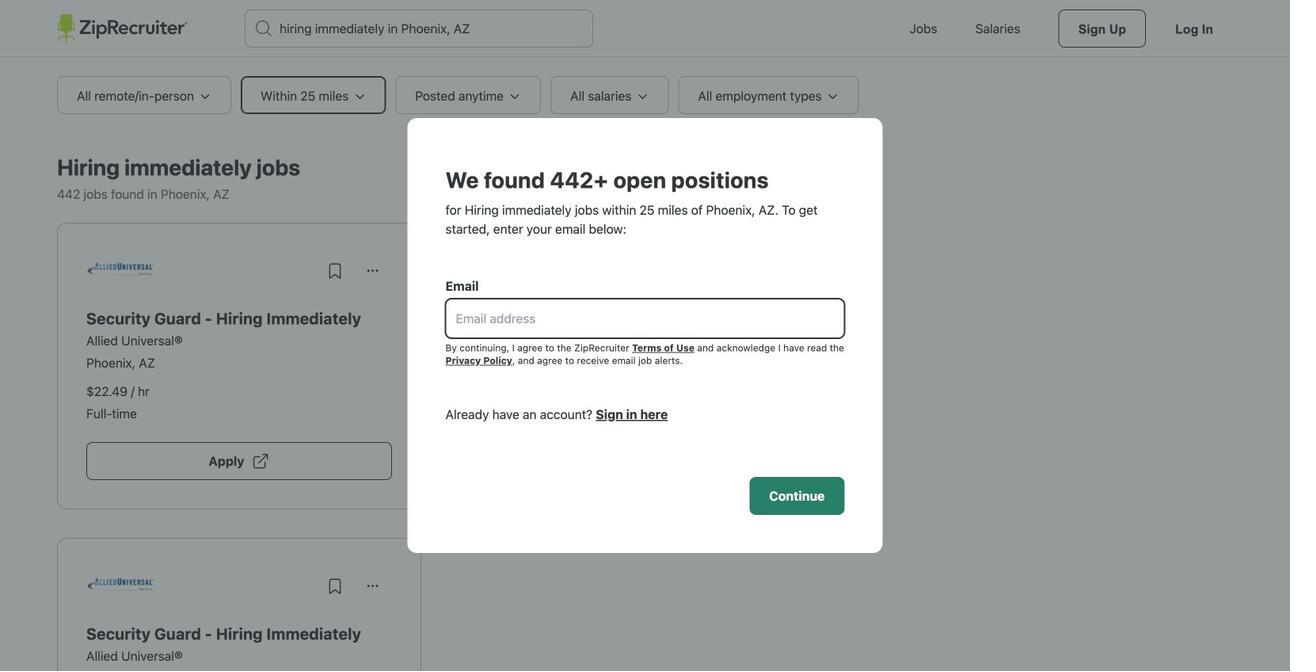 Task type: locate. For each thing, give the bounding box(es) containing it.
Search job title or keyword search field
[[246, 10, 593, 47]]

0 vertical spatial job card menu element
[[354, 268, 392, 283]]

1 job card menu element from the top
[[354, 268, 392, 283]]

security guard - hiring immediately element
[[86, 309, 392, 328], [86, 624, 392, 643]]

we found 442+ open positions dialog
[[0, 0, 1291, 671]]

job card menu element for save job for later image
[[354, 268, 392, 283]]

ziprecruiter image
[[57, 14, 188, 43]]

2 security guard - hiring immediately element from the top
[[86, 624, 392, 643]]

security guard - hiring immediately image
[[86, 252, 155, 290], [86, 567, 155, 605]]

job card menu element for save job for later icon
[[354, 584, 392, 599]]

security guard - hiring immediately element for save job for later icon
[[86, 624, 392, 643]]

2 job card menu element from the top
[[354, 584, 392, 599]]

job card menu element right save job for later icon
[[354, 584, 392, 599]]

1 security guard - hiring immediately element from the top
[[86, 309, 392, 328]]

job card menu element right save job for later image
[[354, 268, 392, 283]]

1 vertical spatial security guard - hiring immediately image
[[86, 567, 155, 605]]

main element
[[57, 0, 1234, 57]]

1 vertical spatial security guard - hiring immediately element
[[86, 624, 392, 643]]

1 vertical spatial job card menu element
[[354, 584, 392, 599]]

2 security guard - hiring immediately image from the top
[[86, 567, 155, 605]]

0 vertical spatial security guard - hiring immediately image
[[86, 252, 155, 290]]

0 vertical spatial security guard - hiring immediately element
[[86, 309, 392, 328]]

job card menu element
[[354, 268, 392, 283], [354, 584, 392, 599]]

1 security guard - hiring immediately image from the top
[[86, 252, 155, 290]]



Task type: vqa. For each thing, say whether or not it's contained in the screenshot.
the Email address 'text field'
yes



Task type: describe. For each thing, give the bounding box(es) containing it.
security guard - hiring immediately element for save job for later image
[[86, 309, 392, 328]]

save job for later image
[[326, 577, 345, 596]]

security guard - hiring immediately image for security guard - hiring immediately element associated with save job for later icon
[[86, 567, 155, 605]]

security guard - hiring immediately image for save job for later image security guard - hiring immediately element
[[86, 252, 155, 290]]

save job for later image
[[326, 261, 345, 280]]

Email address text field
[[446, 299, 844, 338]]



